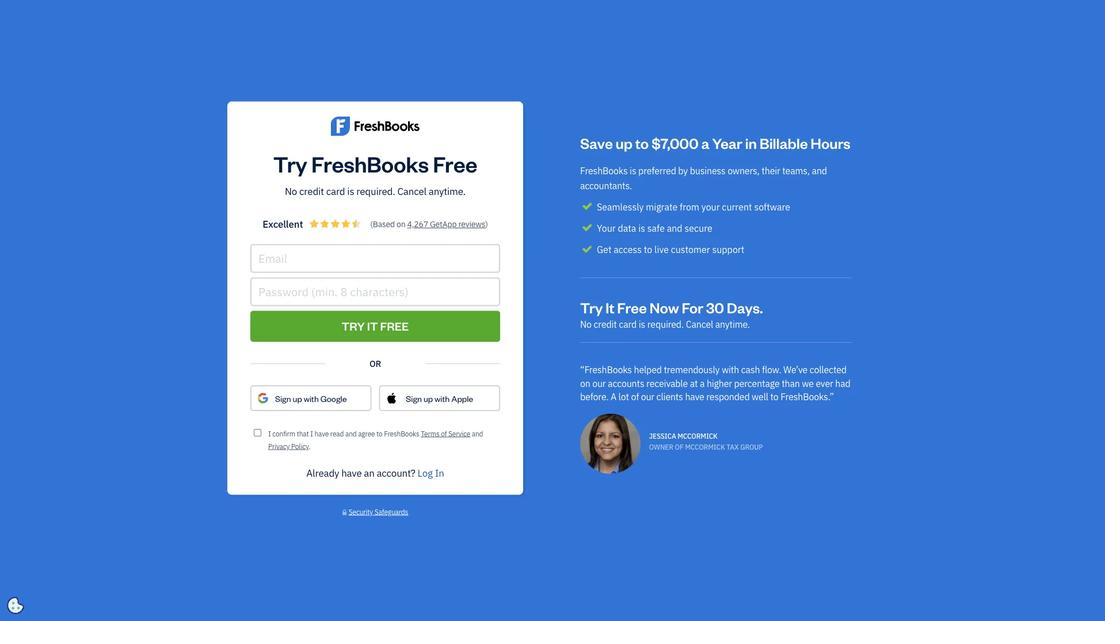 Task type: locate. For each thing, give the bounding box(es) containing it.
2 horizontal spatial with
[[722, 364, 739, 376]]

freshbooks up accountants. on the right top of the page
[[580, 165, 628, 177]]

account?
[[377, 467, 415, 480]]

security
[[349, 508, 373, 517]]

and right safe
[[667, 222, 682, 234]]

cookie preferences image
[[7, 597, 24, 615]]

up right save
[[616, 133, 633, 152]]

up left apple
[[424, 393, 433, 404]]

of
[[631, 391, 639, 403], [441, 429, 447, 439], [675, 443, 684, 452]]

sign up with apple button
[[379, 386, 500, 412]]

up for apple
[[424, 393, 433, 404]]

terms of service link
[[421, 429, 470, 439]]

google logo image
[[257, 385, 269, 412]]

to up preferred
[[635, 133, 649, 152]]

from
[[680, 201, 699, 213]]

free inside try it free button
[[380, 319, 409, 334]]

your
[[597, 222, 616, 234]]

1 horizontal spatial anytime.
[[715, 318, 750, 330]]

sign right google logo
[[275, 393, 291, 404]]

privacy policy link
[[268, 442, 309, 451]]

group
[[740, 443, 763, 452]]

with up higher
[[722, 364, 739, 376]]

preferred
[[638, 165, 676, 177]]

cancel
[[397, 185, 427, 198], [686, 318, 713, 330]]

have down at
[[685, 391, 704, 403]]

with inside 'button'
[[435, 393, 450, 404]]

1 vertical spatial card
[[619, 318, 637, 330]]

accountants.
[[580, 180, 632, 192]]

receivable
[[646, 377, 688, 390]]

2 vertical spatial of
[[675, 443, 684, 452]]

than
[[782, 377, 800, 390]]

1 horizontal spatial try
[[342, 319, 365, 334]]

sign up with google
[[275, 393, 347, 404]]

0 vertical spatial a
[[701, 133, 709, 152]]

cash
[[741, 364, 760, 376]]

of inside "freshbooks helped tremendously with cash flow. we've collected on our accounts receivable at a higher percentage than we ever had before. a lot of our clients have responded well to freshbooks."
[[631, 391, 639, 403]]

up inside 'button'
[[424, 393, 433, 404]]

billable
[[760, 133, 808, 152]]

or
[[369, 358, 381, 369]]

to
[[635, 133, 649, 152], [644, 244, 652, 256], [770, 391, 779, 403], [376, 429, 382, 439]]

is left safe
[[638, 222, 645, 234]]

privacy
[[268, 442, 290, 451]]

safe
[[647, 222, 665, 234]]

it left now
[[606, 298, 614, 317]]

freshbooks left terms
[[384, 429, 419, 439]]

sign right apple logo
[[406, 393, 422, 404]]

no up "freshbooks
[[580, 318, 592, 330]]

2 sign from the left
[[406, 393, 422, 404]]

cancel up 4,267
[[397, 185, 427, 198]]

tax
[[727, 443, 739, 452]]

freshbooks
[[311, 150, 429, 178], [580, 165, 628, 177], [384, 429, 419, 439]]

it down the password (min. 8 characters) password field
[[367, 319, 378, 334]]

a right at
[[700, 377, 705, 390]]

required.
[[356, 185, 395, 198], [647, 318, 684, 330]]

1 vertical spatial a
[[700, 377, 705, 390]]

with inside "freshbooks helped tremendously with cash flow. we've collected on our accounts receivable at a higher percentage than we ever had before. a lot of our clients have responded well to freshbooks."
[[722, 364, 739, 376]]

to right well
[[770, 391, 779, 403]]

1 horizontal spatial free
[[433, 150, 477, 178]]

0 horizontal spatial up
[[293, 393, 302, 404]]

free for try freshbooks free
[[433, 150, 477, 178]]

2 horizontal spatial up
[[616, 133, 633, 152]]

it inside try it free now for 30 days. no credit card is required. cancel anytime.
[[606, 298, 614, 317]]

software
[[754, 201, 790, 213]]

0 horizontal spatial i
[[268, 429, 271, 439]]

0 vertical spatial credit
[[299, 185, 324, 198]]

1 vertical spatial try
[[580, 298, 603, 317]]

0 vertical spatial mccormick
[[678, 432, 718, 441]]

mccormick
[[678, 432, 718, 441], [685, 443, 725, 452]]

our up before.
[[592, 377, 606, 390]]

0 horizontal spatial anytime.
[[429, 185, 466, 198]]

1 horizontal spatial sign
[[406, 393, 422, 404]]

with inside button
[[304, 393, 319, 404]]

0 vertical spatial on
[[397, 219, 405, 230]]

0 vertical spatial it
[[606, 298, 614, 317]]

and right 'read'
[[345, 429, 357, 439]]

sign
[[275, 393, 291, 404], [406, 393, 422, 404]]

1 horizontal spatial no
[[580, 318, 592, 330]]

is inside freshbooks is preferred by business owners, their teams, and accountants.
[[630, 165, 636, 177]]

0 vertical spatial try
[[273, 150, 307, 178]]

on up before.
[[580, 377, 590, 390]]

and right service
[[472, 429, 483, 439]]

getapp
[[430, 219, 457, 230]]

1 horizontal spatial it
[[606, 298, 614, 317]]

2 horizontal spatial free
[[617, 298, 647, 317]]

2 vertical spatial try
[[342, 319, 365, 334]]

log
[[418, 467, 433, 480]]

2 horizontal spatial try
[[580, 298, 603, 317]]

2 vertical spatial free
[[380, 319, 409, 334]]

card
[[326, 185, 345, 198], [619, 318, 637, 330]]

required. down now
[[647, 318, 684, 330]]

(based on 4,267 getapp reviews )
[[370, 219, 488, 230]]

with left apple
[[435, 393, 450, 404]]

freshbooks logo image
[[331, 115, 420, 137]]

excellent
[[263, 217, 303, 230]]

0 vertical spatial free
[[433, 150, 477, 178]]

try for try it free now for 30 days. no credit card is required. cancel anytime.
[[580, 298, 603, 317]]

0 horizontal spatial have
[[315, 429, 329, 439]]

0 vertical spatial of
[[631, 391, 639, 403]]

to inside 'i confirm that i have read and agree to freshbooks terms of service and privacy policy .'
[[376, 429, 382, 439]]

mccormick right jessica
[[678, 432, 718, 441]]

1 horizontal spatial i
[[310, 429, 313, 439]]

0 horizontal spatial try
[[273, 150, 307, 178]]

of right terms
[[441, 429, 447, 439]]

no
[[285, 185, 297, 198], [580, 318, 592, 330]]

free inside try it free now for 30 days. no credit card is required. cancel anytime.
[[617, 298, 647, 317]]

1 vertical spatial credit
[[594, 318, 617, 330]]

up right google logo
[[293, 393, 302, 404]]

it inside button
[[367, 319, 378, 334]]

have left an
[[341, 467, 362, 480]]

and right teams,
[[812, 165, 827, 177]]

1 horizontal spatial cancel
[[686, 318, 713, 330]]

0 horizontal spatial it
[[367, 319, 378, 334]]

to right agree
[[376, 429, 382, 439]]

cancel inside try it free now for 30 days. no credit card is required. cancel anytime.
[[686, 318, 713, 330]]

1 vertical spatial anytime.
[[715, 318, 750, 330]]

clients
[[656, 391, 683, 403]]

card up "helped"
[[619, 318, 637, 330]]

on left 4,267
[[397, 219, 405, 230]]

0 horizontal spatial of
[[441, 429, 447, 439]]

our
[[592, 377, 606, 390], [641, 391, 654, 403]]

have left 'read'
[[315, 429, 329, 439]]

1 vertical spatial have
[[315, 429, 329, 439]]

1 horizontal spatial up
[[424, 393, 433, 404]]

of right lot
[[631, 391, 639, 403]]

1 vertical spatial free
[[617, 298, 647, 317]]

policy
[[291, 442, 309, 451]]

migrate
[[646, 201, 678, 213]]

1 vertical spatial our
[[641, 391, 654, 403]]

have
[[685, 391, 704, 403], [315, 429, 329, 439], [341, 467, 362, 480]]

mccormick left tax
[[685, 443, 725, 452]]

lot
[[618, 391, 629, 403]]

0 vertical spatial required.
[[356, 185, 395, 198]]

up inside button
[[293, 393, 302, 404]]

0 vertical spatial our
[[592, 377, 606, 390]]

with left google
[[304, 393, 319, 404]]

sign inside button
[[275, 393, 291, 404]]

0 vertical spatial no
[[285, 185, 297, 198]]

credit up 4.5 stars image
[[299, 185, 324, 198]]

0 horizontal spatial cancel
[[397, 185, 427, 198]]

0 horizontal spatial card
[[326, 185, 345, 198]]

customer
[[671, 244, 710, 256]]

it
[[606, 298, 614, 317], [367, 319, 378, 334]]

try inside try it free now for 30 days. no credit card is required. cancel anytime.
[[580, 298, 603, 317]]

is left preferred
[[630, 165, 636, 177]]

card inside try it free now for 30 days. no credit card is required. cancel anytime.
[[619, 318, 637, 330]]

sign inside 'button'
[[406, 393, 422, 404]]

percentage
[[734, 377, 780, 390]]

have inside "freshbooks helped tremendously with cash flow. we've collected on our accounts receivable at a higher percentage than we ever had before. a lot of our clients have responded well to freshbooks."
[[685, 391, 704, 403]]

0 horizontal spatial free
[[380, 319, 409, 334]]

i right 'that'
[[310, 429, 313, 439]]

a inside "freshbooks helped tremendously with cash flow. we've collected on our accounts receivable at a higher percentage than we ever had before. a lot of our clients have responded well to freshbooks."
[[700, 377, 705, 390]]

and
[[812, 165, 827, 177], [667, 222, 682, 234], [345, 429, 357, 439], [472, 429, 483, 439]]

seamlessly migrate from your current software
[[597, 201, 790, 213]]

1 horizontal spatial card
[[619, 318, 637, 330]]

1 vertical spatial it
[[367, 319, 378, 334]]

our left clients
[[641, 391, 654, 403]]

1 vertical spatial of
[[441, 429, 447, 439]]

google
[[320, 393, 347, 404]]

1 vertical spatial no
[[580, 318, 592, 330]]

1 horizontal spatial credit
[[594, 318, 617, 330]]

anytime.
[[429, 185, 466, 198], [715, 318, 750, 330]]

1 vertical spatial cancel
[[686, 318, 713, 330]]

of inside 'i confirm that i have read and agree to freshbooks terms of service and privacy policy .'
[[441, 429, 447, 439]]

i left confirm
[[268, 429, 271, 439]]

that
[[297, 429, 309, 439]]

0 horizontal spatial on
[[397, 219, 405, 230]]

0 horizontal spatial sign
[[275, 393, 291, 404]]

is up "helped"
[[639, 318, 645, 330]]

try
[[273, 150, 307, 178], [580, 298, 603, 317], [342, 319, 365, 334]]

a
[[701, 133, 709, 152], [700, 377, 705, 390]]

cancel down 'for'
[[686, 318, 713, 330]]

cookie consent banner dialog
[[9, 480, 181, 613]]

1 horizontal spatial with
[[435, 393, 450, 404]]

anytime. up getapp
[[429, 185, 466, 198]]

required. down try freshbooks free
[[356, 185, 395, 198]]

1 horizontal spatial required.
[[647, 318, 684, 330]]

0 vertical spatial have
[[685, 391, 704, 403]]

1 horizontal spatial on
[[580, 377, 590, 390]]

in
[[745, 133, 757, 152]]

anytime. down days.
[[715, 318, 750, 330]]

)
[[485, 219, 488, 230]]

2 vertical spatial have
[[341, 467, 362, 480]]

credit up "freshbooks
[[594, 318, 617, 330]]

card up 4.5 stars image
[[326, 185, 345, 198]]

i
[[268, 429, 271, 439], [310, 429, 313, 439]]

None checkbox
[[254, 429, 261, 437]]

0 horizontal spatial no
[[285, 185, 297, 198]]

it for try it free
[[367, 319, 378, 334]]

freshbooks up the no credit card is required. cancel anytime.
[[311, 150, 429, 178]]

try inside button
[[342, 319, 365, 334]]

1 vertical spatial on
[[580, 377, 590, 390]]

a left year
[[701, 133, 709, 152]]

2 horizontal spatial of
[[675, 443, 684, 452]]

access
[[614, 244, 642, 256]]

get
[[597, 244, 612, 256]]

1 sign from the left
[[275, 393, 291, 404]]

security safeguards link
[[342, 504, 408, 520]]

get access to live customer support
[[597, 244, 744, 256]]

0 horizontal spatial with
[[304, 393, 319, 404]]

2 horizontal spatial have
[[685, 391, 704, 403]]

at
[[690, 377, 698, 390]]

with
[[722, 364, 739, 376], [304, 393, 319, 404], [435, 393, 450, 404]]

try for try freshbooks free
[[273, 150, 307, 178]]

well
[[752, 391, 768, 403]]

1 horizontal spatial of
[[631, 391, 639, 403]]

have inside 'i confirm that i have read and agree to freshbooks terms of service and privacy policy .'
[[315, 429, 329, 439]]

no up excellent
[[285, 185, 297, 198]]

1 vertical spatial required.
[[647, 318, 684, 330]]

of right owner
[[675, 443, 684, 452]]



Task type: describe. For each thing, give the bounding box(es) containing it.
days.
[[727, 298, 763, 317]]

i confirm that i have read and agree to freshbooks terms of service and privacy policy .
[[268, 429, 483, 451]]

0 horizontal spatial credit
[[299, 185, 324, 198]]

already
[[306, 467, 339, 480]]

hours
[[811, 133, 850, 152]]

confirm
[[272, 429, 295, 439]]

freshbooks is preferred by business owners, their teams, and accountants.
[[580, 165, 827, 192]]

agree
[[358, 429, 375, 439]]

your
[[701, 201, 720, 213]]

ever
[[816, 377, 833, 390]]

secure
[[685, 222, 712, 234]]

higher
[[707, 377, 732, 390]]

try for try it free
[[342, 319, 365, 334]]

collected
[[810, 364, 847, 376]]

reviews
[[458, 219, 485, 230]]

with for sign up with google
[[304, 393, 319, 404]]

for
[[682, 298, 703, 317]]

"freshbooks
[[580, 364, 632, 376]]

sign up with apple
[[406, 393, 473, 404]]

service
[[448, 429, 470, 439]]

current
[[722, 201, 752, 213]]

an
[[364, 467, 375, 480]]

support
[[712, 244, 744, 256]]

to inside "freshbooks helped tremendously with cash flow. we've collected on our accounts receivable at a higher percentage than we ever had before. a lot of our clients have responded well to freshbooks."
[[770, 391, 779, 403]]

business
[[690, 165, 726, 177]]

a
[[611, 391, 616, 403]]

and inside freshbooks is preferred by business owners, their teams, and accountants.
[[812, 165, 827, 177]]

sign up with google button
[[250, 385, 372, 412]]

sign for sign up with google
[[275, 393, 291, 404]]

we
[[802, 377, 814, 390]]

we've
[[783, 364, 808, 376]]

4,267 getapp reviews link
[[407, 217, 485, 232]]

helped
[[634, 364, 662, 376]]

30
[[706, 298, 724, 317]]

4.5 stars image
[[310, 220, 361, 228]]

accounts
[[608, 377, 644, 390]]

anytime. inside try it free now for 30 days. no credit card is required. cancel anytime.
[[715, 318, 750, 330]]

$7,000
[[651, 133, 699, 152]]

0 vertical spatial anytime.
[[429, 185, 466, 198]]

live
[[654, 244, 669, 256]]

already have an account? log in
[[306, 467, 444, 480]]

1 i from the left
[[268, 429, 271, 439]]

responded
[[706, 391, 750, 403]]

on inside "freshbooks helped tremendously with cash flow. we've collected on our accounts receivable at a higher percentage than we ever had before. a lot of our clients have responded well to freshbooks."
[[580, 377, 590, 390]]

save up to $7,000 a year in billable hours
[[580, 133, 850, 152]]

required. inside try it free now for 30 days. no credit card is required. cancel anytime.
[[647, 318, 684, 330]]

try it free button
[[250, 311, 500, 342]]

it for try it free now for 30 days. no credit card is required. cancel anytime.
[[606, 298, 614, 317]]

read
[[330, 429, 344, 439]]

1 horizontal spatial have
[[341, 467, 362, 480]]

try it free now for 30 days. no credit card is required. cancel anytime.
[[580, 298, 763, 330]]

Password (min. 8 characters) password field
[[250, 278, 500, 307]]

try it free
[[342, 319, 409, 334]]

freshbooks."
[[781, 391, 834, 403]]

no inside try it free now for 30 days. no credit card is required. cancel anytime.
[[580, 318, 592, 330]]

in
[[435, 467, 444, 480]]

credit inside try it free now for 30 days. no credit card is required. cancel anytime.
[[594, 318, 617, 330]]

to left live
[[644, 244, 652, 256]]

freshbooks inside freshbooks is preferred by business owners, their teams, and accountants.
[[580, 165, 628, 177]]

"freshbooks helped tremendously with cash flow. we've collected on our accounts receivable at a higher percentage than we ever had before. a lot of our clients have responded well to freshbooks."
[[580, 364, 850, 403]]

safeguards
[[375, 508, 408, 517]]

is inside try it free now for 30 days. no credit card is required. cancel anytime.
[[639, 318, 645, 330]]

log in link
[[418, 467, 444, 480]]

0 horizontal spatial our
[[592, 377, 606, 390]]

data
[[618, 222, 636, 234]]

0 horizontal spatial required.
[[356, 185, 395, 198]]

year
[[712, 133, 742, 152]]

owners,
[[728, 165, 760, 177]]

of inside jessica mccormick owner of mccormick tax group
[[675, 443, 684, 452]]

.
[[309, 442, 310, 451]]

their
[[762, 165, 780, 177]]

apple logo image
[[386, 393, 397, 405]]

tremendously
[[664, 364, 720, 376]]

free for try it free now for 30 days. no credit card is required. cancel anytime.
[[617, 298, 647, 317]]

before.
[[580, 391, 609, 403]]

flow.
[[762, 364, 781, 376]]

apple
[[451, 393, 473, 404]]

lock icon image
[[342, 509, 347, 516]]

0 vertical spatial cancel
[[397, 185, 427, 198]]

jessica mccormick owner of mccormick tax group
[[649, 432, 763, 452]]

0 vertical spatial card
[[326, 185, 345, 198]]

seamlessly
[[597, 201, 644, 213]]

no credit card is required. cancel anytime.
[[285, 185, 466, 198]]

is up 4.5 stars image
[[347, 185, 354, 198]]

by
[[678, 165, 688, 177]]

2 i from the left
[[310, 429, 313, 439]]

up for $7,000
[[616, 133, 633, 152]]

with for sign up with apple
[[435, 393, 450, 404]]

save
[[580, 133, 613, 152]]

jessica
[[649, 432, 676, 441]]

try freshbooks free
[[273, 150, 477, 178]]

Email email field
[[250, 244, 500, 273]]

your data is safe and secure
[[597, 222, 712, 234]]

teams,
[[782, 165, 810, 177]]

up for google
[[293, 393, 302, 404]]

owner
[[649, 443, 673, 452]]

security safeguards
[[349, 508, 408, 517]]

4,267
[[407, 219, 428, 230]]

1 horizontal spatial our
[[641, 391, 654, 403]]

free for try it free
[[380, 319, 409, 334]]

terms
[[421, 429, 439, 439]]

had
[[835, 377, 850, 390]]

1 vertical spatial mccormick
[[685, 443, 725, 452]]

sign for sign up with apple
[[406, 393, 422, 404]]

freshbooks inside 'i confirm that i have read and agree to freshbooks terms of service and privacy policy .'
[[384, 429, 419, 439]]



Task type: vqa. For each thing, say whether or not it's contained in the screenshot.
the bottommost Assets
no



